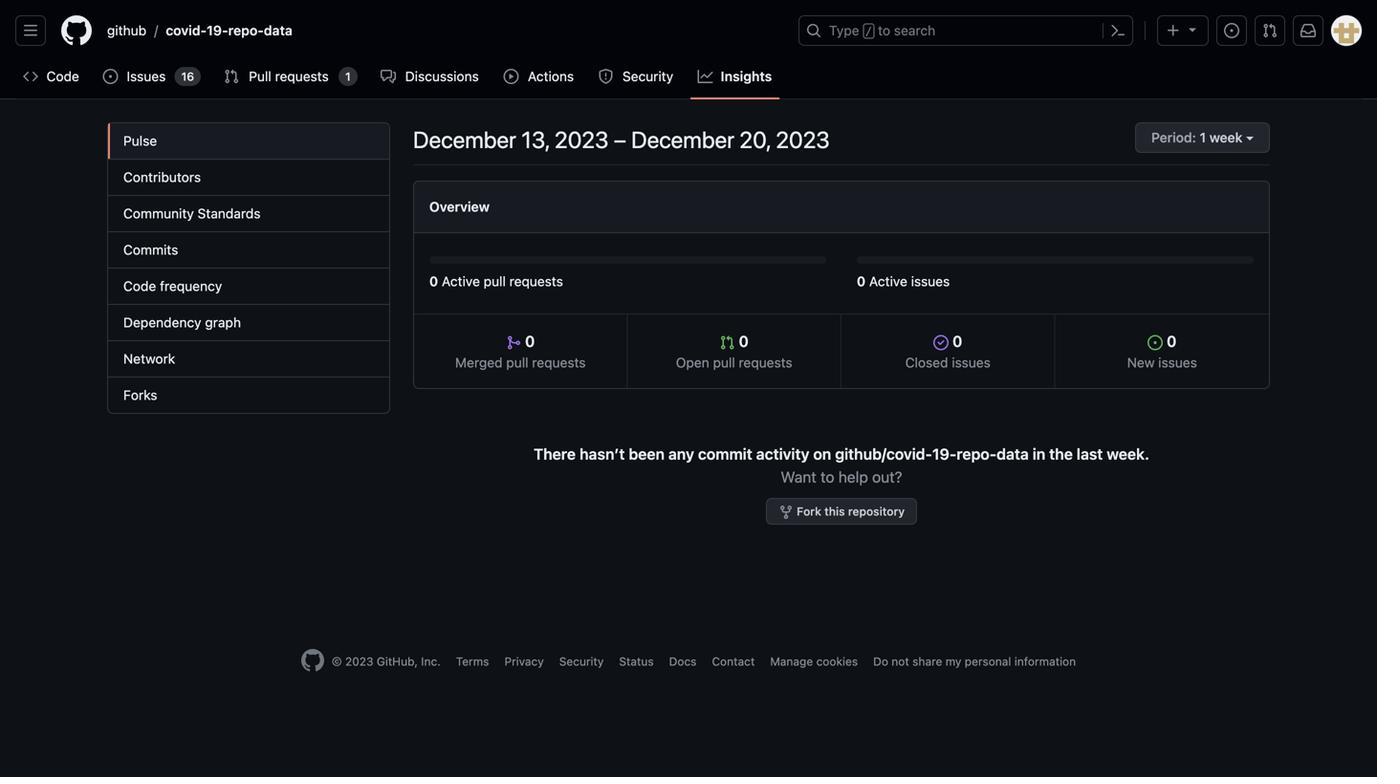 Task type: vqa. For each thing, say whether or not it's contained in the screenshot.
best
no



Task type: locate. For each thing, give the bounding box(es) containing it.
19- inside github / covid-19-repo-data
[[207, 22, 228, 38]]

repo-
[[228, 22, 264, 38], [957, 445, 997, 464]]

code right code icon
[[46, 68, 79, 84]]

to down on
[[821, 468, 835, 486]]

/
[[154, 22, 158, 38], [866, 25, 872, 38]]

repo- inside github / covid-19-repo-data
[[228, 22, 264, 38]]

2 horizontal spatial issues
[[1159, 355, 1198, 371]]

active for active pull requests
[[442, 274, 480, 289]]

code down commits at the top left of page
[[123, 278, 156, 294]]

code frequency
[[123, 278, 222, 294]]

pull down overview
[[484, 274, 506, 289]]

active up closed
[[870, 274, 908, 289]]

new issues
[[1128, 355, 1198, 371]]

issues for closed
[[952, 355, 991, 371]]

1
[[345, 70, 351, 83], [1200, 130, 1207, 145]]

–
[[614, 126, 626, 153]]

0 vertical spatial git pull request image
[[1263, 23, 1278, 38]]

0 horizontal spatial active
[[442, 274, 480, 289]]

repo- up the pull
[[228, 22, 264, 38]]

in
[[1033, 445, 1046, 464]]

requests right the pull
[[275, 68, 329, 84]]

1 horizontal spatial issue opened image
[[1148, 335, 1163, 351]]

1 horizontal spatial active
[[870, 274, 908, 289]]

merged
[[455, 355, 503, 371]]

out?
[[873, 468, 903, 486]]

/ inside github / covid-19-repo-data
[[154, 22, 158, 38]]

december down discussions
[[413, 126, 516, 153]]

0 horizontal spatial security
[[559, 655, 604, 669]]

contributors
[[123, 169, 201, 185]]

contributors link
[[108, 160, 389, 196]]

pull down git merge 'image'
[[506, 355, 529, 371]]

issue opened image up new issues
[[1148, 335, 1163, 351]]

/ right type
[[866, 25, 872, 38]]

0 horizontal spatial issue opened image
[[103, 69, 118, 84]]

share
[[913, 655, 943, 669]]

1 horizontal spatial issues
[[952, 355, 991, 371]]

security link up december 13, 2023 – december 20, 2023
[[591, 62, 683, 91]]

1 horizontal spatial security
[[623, 68, 674, 84]]

/ inside type / to search
[[866, 25, 872, 38]]

pull requests
[[249, 68, 329, 84]]

0 active pull requests
[[430, 274, 563, 289]]

commits link
[[108, 232, 389, 269]]

code for code
[[46, 68, 79, 84]]

git pull request image up open pull requests
[[720, 335, 735, 351]]

graph image
[[698, 69, 713, 84]]

actions link
[[496, 62, 583, 91]]

1 horizontal spatial repo-
[[957, 445, 997, 464]]

type
[[829, 22, 860, 38]]

1 vertical spatial git pull request image
[[224, 69, 239, 84]]

0 horizontal spatial data
[[264, 22, 293, 38]]

1 left week
[[1200, 130, 1207, 145]]

there hasn't been any commit activity on github/covid-19-repo-data in the last  week. want to help out?
[[534, 445, 1150, 486]]

© 2023 github, inc.
[[332, 655, 441, 669]]

code inside 'link'
[[123, 278, 156, 294]]

data left in
[[997, 445, 1029, 464]]

merged pull requests
[[455, 355, 586, 371]]

0 for new issues
[[1163, 332, 1177, 351]]

type / to search
[[829, 22, 936, 38]]

actions
[[528, 68, 574, 84]]

git pull request image
[[1263, 23, 1278, 38], [224, 69, 239, 84], [720, 335, 735, 351]]

data
[[264, 22, 293, 38], [997, 445, 1029, 464]]

13,
[[522, 126, 550, 153]]

0 horizontal spatial repo-
[[228, 22, 264, 38]]

code link
[[15, 62, 87, 91]]

security right shield icon
[[623, 68, 674, 84]]

closed
[[906, 355, 949, 371]]

manage
[[770, 655, 813, 669]]

2023 right 20,
[[776, 126, 830, 153]]

1 horizontal spatial data
[[997, 445, 1029, 464]]

issues up the issue closed image
[[911, 274, 950, 289]]

active
[[442, 274, 480, 289], [870, 274, 908, 289]]

0 vertical spatial 19-
[[207, 22, 228, 38]]

data inside there hasn't been any commit activity on github/covid-19-repo-data in the last  week. want to help out?
[[997, 445, 1029, 464]]

1 vertical spatial issue opened image
[[1148, 335, 1163, 351]]

0 horizontal spatial git pull request image
[[224, 69, 239, 84]]

standards
[[198, 206, 261, 221]]

pull right the open
[[713, 355, 735, 371]]

git merge image
[[506, 335, 521, 351]]

2 horizontal spatial git pull request image
[[1263, 23, 1278, 38]]

2 horizontal spatial pull
[[713, 355, 735, 371]]

list
[[99, 15, 787, 46]]

1 horizontal spatial december
[[632, 126, 735, 153]]

do not share my personal information
[[874, 655, 1076, 669]]

0 vertical spatial repo-
[[228, 22, 264, 38]]

0 vertical spatial code
[[46, 68, 79, 84]]

1 vertical spatial code
[[123, 278, 156, 294]]

issues
[[911, 274, 950, 289], [952, 355, 991, 371], [1159, 355, 1198, 371]]

requests right the open
[[739, 355, 793, 371]]

security left status link
[[559, 655, 604, 669]]

git pull request image left notifications image
[[1263, 23, 1278, 38]]

0 vertical spatial security
[[623, 68, 674, 84]]

19-
[[207, 22, 228, 38], [933, 445, 957, 464]]

0 horizontal spatial 1
[[345, 70, 351, 83]]

1 vertical spatial security
[[559, 655, 604, 669]]

2023 left the – on the left of page
[[555, 126, 609, 153]]

pull
[[484, 274, 506, 289], [506, 355, 529, 371], [713, 355, 735, 371]]

do not share my personal information button
[[874, 653, 1076, 671]]

git pull request image left the pull
[[224, 69, 239, 84]]

github/covid-
[[835, 445, 933, 464]]

active for active issues
[[870, 274, 908, 289]]

manage cookies
[[770, 655, 858, 669]]

fork this repository button
[[766, 498, 918, 525]]

1 vertical spatial repo-
[[957, 445, 997, 464]]

my
[[946, 655, 962, 669]]

issue opened image
[[103, 69, 118, 84], [1148, 335, 1163, 351]]

0 horizontal spatial code
[[46, 68, 79, 84]]

2023
[[555, 126, 609, 153], [776, 126, 830, 153], [345, 655, 374, 669]]

the
[[1050, 445, 1073, 464]]

0 vertical spatial issue opened image
[[103, 69, 118, 84]]

to left search
[[878, 22, 891, 38]]

issue opened image left issues
[[103, 69, 118, 84]]

1 vertical spatial to
[[821, 468, 835, 486]]

2023 right ©
[[345, 655, 374, 669]]

issue closed image
[[934, 335, 949, 351]]

1 horizontal spatial 19-
[[933, 445, 957, 464]]

1 horizontal spatial code
[[123, 278, 156, 294]]

commit
[[698, 445, 753, 464]]

activity
[[756, 445, 810, 464]]

active down overview
[[442, 274, 480, 289]]

0 horizontal spatial /
[[154, 22, 158, 38]]

dependency graph
[[123, 315, 241, 331]]

code
[[46, 68, 79, 84], [123, 278, 156, 294]]

status
[[619, 655, 654, 669]]

community standards link
[[108, 196, 389, 232]]

issues right new
[[1159, 355, 1198, 371]]

/ for type
[[866, 25, 872, 38]]

0 horizontal spatial 19-
[[207, 22, 228, 38]]

0 horizontal spatial to
[[821, 468, 835, 486]]

/ right github
[[154, 22, 158, 38]]

security
[[623, 68, 674, 84], [559, 655, 604, 669]]

terms
[[456, 655, 489, 669]]

data inside github / covid-19-repo-data
[[264, 22, 293, 38]]

fork
[[797, 505, 822, 519]]

on
[[814, 445, 832, 464]]

plus image
[[1166, 23, 1182, 38]]

1 horizontal spatial pull
[[506, 355, 529, 371]]

1 horizontal spatial /
[[866, 25, 872, 38]]

repo- left in
[[957, 445, 997, 464]]

repo forked image
[[779, 505, 794, 520]]

1 vertical spatial 1
[[1200, 130, 1207, 145]]

security link left status link
[[559, 655, 604, 669]]

0
[[430, 274, 438, 289], [857, 274, 866, 289], [521, 332, 535, 351], [735, 332, 749, 351], [949, 332, 963, 351], [1163, 332, 1177, 351]]

to
[[878, 22, 891, 38], [821, 468, 835, 486]]

terms link
[[456, 655, 489, 669]]

december right the – on the left of page
[[632, 126, 735, 153]]

1 horizontal spatial git pull request image
[[720, 335, 735, 351]]

1 vertical spatial data
[[997, 445, 1029, 464]]

requests
[[275, 68, 329, 84], [510, 274, 563, 289], [532, 355, 586, 371], [739, 355, 793, 371]]

1 horizontal spatial to
[[878, 22, 891, 38]]

pull for merged
[[506, 355, 529, 371]]

0 vertical spatial data
[[264, 22, 293, 38]]

2 december from the left
[[632, 126, 735, 153]]

1 horizontal spatial 1
[[1200, 130, 1207, 145]]

1 vertical spatial 19-
[[933, 445, 957, 464]]

issues
[[127, 68, 166, 84]]

overview
[[430, 199, 490, 215]]

repo- inside there hasn't been any commit activity on github/covid-19-repo-data in the last  week. want to help out?
[[957, 445, 997, 464]]

1 active from the left
[[442, 274, 480, 289]]

homepage image
[[301, 650, 324, 673]]

data up pull requests
[[264, 22, 293, 38]]

1 left comment discussion icon
[[345, 70, 351, 83]]

issues right closed
[[952, 355, 991, 371]]

©
[[332, 655, 342, 669]]

pull
[[249, 68, 271, 84]]

insights
[[721, 68, 772, 84]]

2 active from the left
[[870, 274, 908, 289]]

0 horizontal spatial december
[[413, 126, 516, 153]]

19- inside there hasn't been any commit activity on github/covid-19-repo-data in the last  week. want to help out?
[[933, 445, 957, 464]]

period:
[[1152, 130, 1197, 145]]



Task type: describe. For each thing, give the bounding box(es) containing it.
help
[[839, 468, 869, 486]]

0 for closed issues
[[949, 332, 963, 351]]

forks link
[[108, 378, 389, 413]]

shield image
[[598, 69, 614, 84]]

git pull request image for issue opened icon
[[1263, 23, 1278, 38]]

do
[[874, 655, 889, 669]]

closed issues
[[906, 355, 991, 371]]

0 active issues
[[857, 274, 950, 289]]

docs
[[669, 655, 697, 669]]

contact link
[[712, 655, 755, 669]]

repository
[[848, 505, 905, 519]]

inc.
[[421, 655, 441, 669]]

covid-19-repo-data link
[[158, 15, 300, 46]]

network link
[[108, 342, 389, 378]]

0 for merged pull requests
[[521, 332, 535, 351]]

fork this repository
[[794, 505, 905, 519]]

privacy link
[[505, 655, 544, 669]]

pull for open
[[713, 355, 735, 371]]

been
[[629, 445, 665, 464]]

1 december from the left
[[413, 126, 516, 153]]

insights link
[[690, 62, 780, 91]]

discussions link
[[373, 62, 489, 91]]

github,
[[377, 655, 418, 669]]

december 13, 2023 – december 20, 2023
[[413, 126, 830, 153]]

notifications image
[[1301, 23, 1316, 38]]

0 vertical spatial 1
[[345, 70, 351, 83]]

new
[[1128, 355, 1155, 371]]

1 vertical spatial security link
[[559, 655, 604, 669]]

covid-
[[166, 22, 207, 38]]

open
[[676, 355, 710, 371]]

triangle down image
[[1185, 22, 1201, 37]]

0 vertical spatial security link
[[591, 62, 683, 91]]

to inside there hasn't been any commit activity on github/covid-19-repo-data in the last  week. want to help out?
[[821, 468, 835, 486]]

code for code frequency
[[123, 278, 156, 294]]

0 horizontal spatial pull
[[484, 274, 506, 289]]

play image
[[504, 69, 519, 84]]

last
[[1077, 445, 1103, 464]]

0 for open pull requests
[[735, 332, 749, 351]]

0 horizontal spatial 2023
[[345, 655, 374, 669]]

want
[[781, 468, 817, 486]]

0 horizontal spatial issues
[[911, 274, 950, 289]]

0 vertical spatial to
[[878, 22, 891, 38]]

code frequency link
[[108, 269, 389, 305]]

command palette image
[[1111, 23, 1126, 38]]

information
[[1015, 655, 1076, 669]]

comment discussion image
[[381, 69, 396, 84]]

git pull request image for issue opened image to the left
[[224, 69, 239, 84]]

forks
[[123, 387, 157, 403]]

dependency
[[123, 315, 201, 331]]

week.
[[1107, 445, 1150, 464]]

contact
[[712, 655, 755, 669]]

1 horizontal spatial 2023
[[555, 126, 609, 153]]

homepage image
[[61, 15, 92, 46]]

list containing github / covid-19-repo-data
[[99, 15, 787, 46]]

2 horizontal spatial 2023
[[776, 126, 830, 153]]

20,
[[740, 126, 771, 153]]

any
[[669, 445, 694, 464]]

cookies
[[817, 655, 858, 669]]

personal
[[965, 655, 1012, 669]]

this
[[825, 505, 845, 519]]

graph
[[205, 315, 241, 331]]

network
[[123, 351, 175, 367]]

/ for github
[[154, 22, 158, 38]]

commits
[[123, 242, 178, 258]]

github / covid-19-repo-data
[[107, 22, 293, 38]]

manage cookies button
[[770, 653, 858, 671]]

hasn't
[[580, 445, 625, 464]]

insights element
[[107, 122, 390, 414]]

discussions
[[405, 68, 479, 84]]

github link
[[99, 15, 154, 46]]

docs link
[[669, 655, 697, 669]]

there
[[534, 445, 576, 464]]

search
[[894, 22, 936, 38]]

requests up git merge 'image'
[[510, 274, 563, 289]]

github
[[107, 22, 147, 38]]

2 vertical spatial git pull request image
[[720, 335, 735, 351]]

issue opened image
[[1225, 23, 1240, 38]]

dependency graph link
[[108, 305, 389, 342]]

16
[[181, 70, 194, 83]]

requests right merged
[[532, 355, 586, 371]]

privacy
[[505, 655, 544, 669]]

open pull requests
[[676, 355, 793, 371]]

status link
[[619, 655, 654, 669]]

period: 1 week
[[1152, 130, 1243, 145]]

community standards
[[123, 206, 261, 221]]

code image
[[23, 69, 38, 84]]

issues for new
[[1159, 355, 1198, 371]]

frequency
[[160, 278, 222, 294]]

not
[[892, 655, 910, 669]]

pulse
[[123, 133, 157, 149]]

community
[[123, 206, 194, 221]]

pulse link
[[108, 123, 389, 160]]



